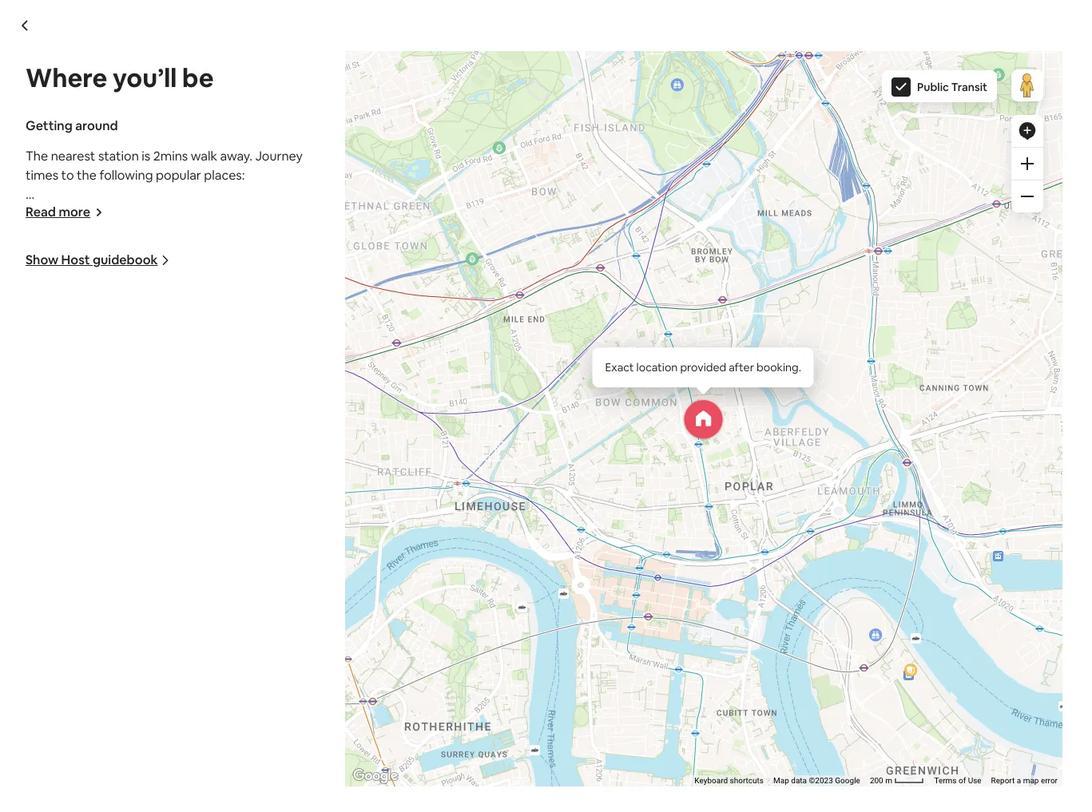 Task type: describe. For each thing, give the bounding box(es) containing it.
show host guidebook link
[[26, 252, 171, 269]]

0 horizontal spatial keyboard
[[624, 638, 657, 647]]

more
[[59, 204, 90, 221]]

©2023 inside where you'll be dialog
[[809, 777, 833, 786]]

0 horizontal spatial transit
[[881, 293, 917, 308]]

add a place to the map image
[[947, 335, 966, 354]]

1 vertical spatial you'll
[[156, 189, 199, 211]]

you'll inside dialog
[[113, 62, 177, 94]]

m for leftmost terms of use "link"
[[815, 638, 822, 647]]

reviews for show all 14 reviews
[[183, 84, 229, 101]]

2 vertical spatial mins
[[143, 263, 171, 280]]

zoom out image
[[950, 404, 963, 417]]

nearest
[[51, 148, 95, 165]]

show host guidebook
[[26, 252, 158, 269]]

add a place to the map image
[[1018, 121, 1037, 141]]

0 vertical spatial ©2023
[[738, 638, 762, 647]]

use for leftmost terms of use "link"
[[897, 638, 911, 647]]

1 vertical spatial where
[[97, 189, 152, 211]]

4.71 · 14 reviews
[[823, 35, 893, 48]]

all
[[152, 84, 165, 101]]

your stay location, map pin image
[[685, 400, 723, 439]]

7
[[85, 205, 92, 222]]

google for terms of use "link" within the where you'll be dialog
[[835, 777, 861, 786]]

zoom in image
[[950, 371, 963, 384]]

1 vertical spatial be
[[203, 189, 224, 211]]

kingdom
[[291, 229, 344, 246]]

walk
[[191, 148, 217, 165]]

200 m button for terms of use "link" within the where you'll be dialog
[[865, 776, 930, 787]]

200 m for 200 m button for leftmost terms of use "link"
[[799, 638, 824, 647]]

read more
[[26, 204, 90, 221]]

report a map error for 'report a map error' link for leftmost terms of use "link"
[[920, 638, 987, 647]]

0 vertical spatial 200
[[799, 638, 813, 647]]

street:
[[83, 263, 122, 280]]

1 vertical spatial public
[[846, 293, 878, 308]]

report a map error link for terms of use "link" within the where you'll be dialog
[[991, 777, 1058, 786]]

the
[[26, 148, 48, 165]]

show all 14 reviews button
[[97, 74, 249, 112]]

keyboard shortcuts button for leftmost terms of use "link"
[[624, 637, 693, 648]]

error for terms of use "link" within the where you'll be dialog
[[1041, 777, 1058, 786]]

greater london, england, united kingdom
[[97, 229, 344, 246]]

0 horizontal spatial terms
[[863, 638, 886, 647]]

getting
[[26, 117, 73, 134]]

200 m for 200 m button within where you'll be dialog
[[870, 777, 895, 786]]

0 horizontal spatial public transit
[[846, 293, 917, 308]]

mins for 15
[[75, 244, 103, 261]]

public transit inside where you'll be dialog
[[918, 80, 988, 94]]

the
[[77, 167, 97, 184]]

0 vertical spatial of
[[888, 638, 895, 647]]

transit inside where you'll be dialog
[[952, 80, 988, 94]]

journey
[[255, 148, 303, 165]]

read more button
[[26, 204, 103, 221]]

terms of use link inside where you'll be dialog
[[935, 777, 982, 786]]

drag pegman onto the map to open street view image
[[1012, 70, 1044, 101]]

0 horizontal spatial terms of use link
[[863, 638, 911, 647]]

bank: 15 mins liverpool street: 20 mins
[[26, 244, 171, 280]]

the nearest station is 2mins walk away. journey times to the following popular places:
[[26, 148, 303, 184]]

around
[[75, 117, 118, 134]]

0 vertical spatial map data ©2023 google
[[703, 638, 790, 647]]

england,
[[195, 229, 246, 246]]

0 vertical spatial map
[[952, 638, 968, 647]]

mins for 7
[[95, 205, 122, 222]]

map for terms of use "link" within the where you'll be dialog
[[774, 777, 789, 786]]

keyboard shortcuts button for terms of use "link" within the where you'll be dialog
[[695, 776, 764, 787]]

shortcuts for keyboard shortcuts button for terms of use "link" within the where you'll be dialog
[[730, 777, 764, 786]]

1 vertical spatial where you'll be
[[97, 189, 224, 211]]

away.
[[220, 148, 252, 165]]

stratford:
[[26, 205, 82, 222]]

zoom out image
[[1021, 190, 1034, 203]]



Task type: locate. For each thing, give the bounding box(es) containing it.
1 vertical spatial terms
[[935, 777, 957, 786]]

0 vertical spatial shortcuts
[[659, 638, 693, 647]]

1 vertical spatial data
[[791, 777, 807, 786]]

m
[[815, 638, 822, 647], [886, 777, 893, 786]]

where you'll be
[[26, 62, 214, 94], [97, 189, 224, 211]]

1 vertical spatial report a map error
[[991, 777, 1058, 786]]

transit left drag pegman onto the map to open street view image
[[952, 80, 988, 94]]

host
[[61, 252, 90, 269]]

0 vertical spatial report
[[920, 638, 944, 647]]

mins right 15
[[75, 244, 103, 261]]

use for terms of use "link" within the where you'll be dialog
[[968, 777, 982, 786]]

a inside where you'll be dialog
[[1017, 777, 1022, 786]]

1 horizontal spatial public transit
[[918, 80, 988, 94]]

1 vertical spatial terms of use
[[935, 777, 982, 786]]

0 horizontal spatial 200 m
[[799, 638, 824, 647]]

200
[[799, 638, 813, 647], [870, 777, 884, 786]]

1 vertical spatial terms of use link
[[935, 777, 982, 786]]

200 m button inside where you'll be dialog
[[865, 776, 930, 787]]

0 vertical spatial mins
[[95, 205, 122, 222]]

14 right all
[[167, 84, 181, 101]]

1 horizontal spatial terms of use link
[[935, 777, 982, 786]]

0 vertical spatial 200 m
[[799, 638, 824, 647]]

use inside where you'll be dialog
[[968, 777, 982, 786]]

1 vertical spatial keyboard shortcuts
[[695, 777, 764, 786]]

keyboard shortcuts button
[[624, 637, 693, 648], [695, 776, 764, 787]]

guidebook
[[93, 252, 158, 269]]

mins right the 20
[[143, 263, 171, 280]]

0 horizontal spatial terms of use
[[863, 638, 911, 647]]

shortcuts
[[659, 638, 693, 647], [730, 777, 764, 786]]

200 m button for leftmost terms of use "link"
[[794, 637, 859, 648]]

list item
[[90, 0, 469, 74]]

places:
[[204, 167, 245, 184]]

1 horizontal spatial keyboard shortcuts button
[[695, 776, 764, 787]]

1 horizontal spatial map
[[774, 777, 789, 786]]

following
[[99, 167, 153, 184]]

public transit left drag pegman onto the map to open street view image
[[918, 80, 988, 94]]

map data ©2023 google
[[703, 638, 790, 647], [774, 777, 861, 786]]

keyboard shortcuts inside where you'll be dialog
[[695, 777, 764, 786]]

1 horizontal spatial show
[[116, 84, 149, 101]]

200 m
[[799, 638, 824, 647], [870, 777, 895, 786]]

terms of use for leftmost terms of use "link"
[[863, 638, 911, 647]]

getting around
[[26, 117, 118, 134]]

show for show all 14 reviews
[[116, 84, 149, 101]]

reviews right all
[[183, 84, 229, 101]]

14 inside show all 14 reviews button
[[167, 84, 181, 101]]

mins right 7
[[95, 205, 122, 222]]

google for leftmost terms of use "link"
[[764, 638, 790, 647]]

report a map error link for leftmost terms of use "link"
[[920, 638, 987, 647]]

0 vertical spatial where you'll be
[[26, 62, 214, 94]]

to
[[61, 167, 74, 184]]

transit
[[952, 80, 988, 94], [881, 293, 917, 308]]

0 horizontal spatial report a map error link
[[920, 638, 987, 647]]

0 vertical spatial map
[[703, 638, 718, 647]]

0 vertical spatial be
[[182, 62, 214, 94]]

0 horizontal spatial keyboard shortcuts
[[624, 638, 693, 647]]

shortcuts inside where you'll be dialog
[[730, 777, 764, 786]]

0 vertical spatial report a map error link
[[920, 638, 987, 647]]

reviews for 4.71 · 14 reviews
[[859, 35, 893, 48]]

1 vertical spatial ©2023
[[809, 777, 833, 786]]

keyboard shortcuts
[[624, 638, 693, 647], [695, 777, 764, 786]]

0 horizontal spatial google
[[764, 638, 790, 647]]

1 horizontal spatial 14
[[847, 35, 857, 48]]

greater
[[97, 229, 142, 246]]

popular
[[156, 167, 201, 184]]

where
[[26, 62, 107, 94], [97, 189, 152, 211]]

where you'll be inside where you'll be dialog
[[26, 62, 214, 94]]

report
[[920, 638, 944, 647], [991, 777, 1015, 786]]

1 vertical spatial a
[[1017, 777, 1022, 786]]

where you'll be up the "around"
[[26, 62, 214, 94]]

google
[[764, 638, 790, 647], [835, 777, 861, 786]]

a
[[946, 638, 950, 647], [1017, 777, 1022, 786]]

0 vertical spatial keyboard
[[624, 638, 657, 647]]

0 vertical spatial reviews
[[859, 35, 893, 48]]

be down places: at top left
[[203, 189, 224, 211]]

report a map error
[[920, 638, 987, 647], [991, 777, 1058, 786]]

4.71
[[823, 35, 840, 48]]

0 vertical spatial error
[[970, 638, 987, 647]]

where inside where you'll be dialog
[[26, 62, 107, 94]]

1 vertical spatial 200 m button
[[865, 776, 930, 787]]

you'll up the "around"
[[113, 62, 177, 94]]

1 vertical spatial shortcuts
[[730, 777, 764, 786]]

200 m inside where you'll be dialog
[[870, 777, 895, 786]]

data inside where you'll be dialog
[[791, 777, 807, 786]]

show left 15
[[26, 252, 59, 269]]

0 horizontal spatial m
[[815, 638, 822, 647]]

0 horizontal spatial 200
[[799, 638, 813, 647]]

0 vertical spatial report a map error
[[920, 638, 987, 647]]

stratford: 7 mins
[[26, 205, 122, 222]]

shortcuts for keyboard shortcuts button associated with leftmost terms of use "link"
[[659, 638, 693, 647]]

0 vertical spatial show
[[116, 84, 149, 101]]

0 vertical spatial 200 m button
[[794, 637, 859, 648]]

show for show host guidebook
[[26, 252, 59, 269]]

you'll
[[113, 62, 177, 94], [156, 189, 199, 211]]

show left all
[[116, 84, 149, 101]]

14 right the ·
[[847, 35, 857, 48]]

0 horizontal spatial report a map error
[[920, 638, 987, 647]]

list
[[90, 0, 998, 114]]

report a map error inside where you'll be dialog
[[991, 777, 1058, 786]]

where up the getting around at the left top of the page
[[26, 62, 107, 94]]

2mins
[[153, 148, 188, 165]]

reviews inside button
[[183, 84, 229, 101]]

1 horizontal spatial a
[[1017, 777, 1022, 786]]

0 horizontal spatial reviews
[[183, 84, 229, 101]]

report a map error for 'report a map error' link associated with terms of use "link" within the where you'll be dialog
[[991, 777, 1058, 786]]

20
[[125, 263, 140, 280]]

1 horizontal spatial map
[[1023, 777, 1039, 786]]

terms of use inside where you'll be dialog
[[935, 777, 982, 786]]

1 vertical spatial m
[[886, 777, 893, 786]]

terms of use for terms of use "link" within the where you'll be dialog
[[935, 777, 982, 786]]

0 horizontal spatial error
[[970, 638, 987, 647]]

reviews
[[859, 35, 893, 48], [183, 84, 229, 101]]

keyboard inside where you'll be dialog
[[695, 777, 728, 786]]

14 for ·
[[847, 35, 857, 48]]

where down following
[[97, 189, 152, 211]]

transit left drag pegman onto the map to open street view icon
[[881, 293, 917, 308]]

m for terms of use "link" within the where you'll be dialog
[[886, 777, 893, 786]]

14
[[847, 35, 857, 48], [167, 84, 181, 101]]

0 vertical spatial 14
[[847, 35, 857, 48]]

data
[[720, 638, 736, 647], [791, 777, 807, 786]]

google image
[[349, 766, 402, 787]]

map for leftmost terms of use "link"
[[703, 638, 718, 647]]

1 horizontal spatial report a map error
[[991, 777, 1058, 786]]

public transit left drag pegman onto the map to open street view icon
[[846, 293, 917, 308]]

0 vertical spatial public
[[918, 80, 949, 94]]

1 horizontal spatial error
[[1041, 777, 1058, 786]]

0 vertical spatial a
[[946, 638, 950, 647]]

200 inside where you'll be dialog
[[870, 777, 884, 786]]

read
[[26, 204, 56, 221]]

m inside where you'll be dialog
[[886, 777, 893, 786]]

public inside where you'll be dialog
[[918, 80, 949, 94]]

liverpool
[[26, 263, 80, 280]]

1 vertical spatial error
[[1041, 777, 1058, 786]]

1 vertical spatial transit
[[881, 293, 917, 308]]

united
[[249, 229, 288, 246]]

map
[[703, 638, 718, 647], [774, 777, 789, 786]]

show all 14 reviews
[[116, 84, 229, 101]]

google inside where you'll be dialog
[[835, 777, 861, 786]]

map inside where you'll be dialog
[[774, 777, 789, 786]]

1 vertical spatial report a map error link
[[991, 777, 1058, 786]]

0 horizontal spatial ©2023
[[738, 638, 762, 647]]

of inside where you'll be dialog
[[959, 777, 966, 786]]

where you'll be down popular
[[97, 189, 224, 211]]

14 for all
[[167, 84, 181, 101]]

error
[[970, 638, 987, 647], [1041, 777, 1058, 786]]

0 vertical spatial terms of use link
[[863, 638, 911, 647]]

1 vertical spatial of
[[959, 777, 966, 786]]

1 vertical spatial google
[[835, 777, 861, 786]]

show
[[116, 84, 149, 101], [26, 252, 59, 269]]

1 vertical spatial reviews
[[183, 84, 229, 101]]

public transit
[[918, 80, 988, 94], [846, 293, 917, 308]]

15
[[60, 244, 72, 261]]

0 horizontal spatial report
[[920, 638, 944, 647]]

times
[[26, 167, 58, 184]]

0 vertical spatial google
[[764, 638, 790, 647]]

of
[[888, 638, 895, 647], [959, 777, 966, 786]]

you'll down popular
[[156, 189, 199, 211]]

1 horizontal spatial 200 m
[[870, 777, 895, 786]]

0 vertical spatial transit
[[952, 80, 988, 94]]

your stay location, map pin image
[[525, 437, 563, 476]]

1 horizontal spatial of
[[959, 777, 966, 786]]

use
[[897, 638, 911, 647], [968, 777, 982, 786]]

be right all
[[182, 62, 214, 94]]

terms
[[863, 638, 886, 647], [935, 777, 957, 786]]

0 horizontal spatial a
[[946, 638, 950, 647]]

map
[[952, 638, 968, 647], [1023, 777, 1039, 786]]

public
[[918, 80, 949, 94], [846, 293, 878, 308]]

reviews right the ·
[[859, 35, 893, 48]]

0 horizontal spatial map
[[703, 638, 718, 647]]

zoom in image
[[1021, 157, 1034, 170]]

1 horizontal spatial report a map error link
[[991, 777, 1058, 786]]

drag pegman onto the map to open street view image
[[941, 283, 973, 315]]

200 m button
[[794, 637, 859, 648], [865, 776, 930, 787]]

terms of use
[[863, 638, 911, 647], [935, 777, 982, 786]]

0 horizontal spatial shortcuts
[[659, 638, 693, 647]]

0 vertical spatial terms
[[863, 638, 886, 647]]

be inside dialog
[[182, 62, 214, 94]]

1 horizontal spatial terms
[[935, 777, 957, 786]]

google map
showing 7 points of interest. region
[[217, 0, 1089, 813]]

1 horizontal spatial ©2023
[[809, 777, 833, 786]]

©2023
[[738, 638, 762, 647], [809, 777, 833, 786]]

0 vertical spatial terms of use
[[863, 638, 911, 647]]

1 horizontal spatial keyboard
[[695, 777, 728, 786]]

terms inside where you'll be dialog
[[935, 777, 957, 786]]

0 horizontal spatial 14
[[167, 84, 181, 101]]

report a map error link
[[920, 638, 987, 647], [991, 777, 1058, 786]]

is
[[142, 148, 150, 165]]

0 vertical spatial use
[[897, 638, 911, 647]]

london,
[[145, 229, 193, 246]]

1 horizontal spatial reviews
[[859, 35, 893, 48]]

1 vertical spatial map data ©2023 google
[[774, 777, 861, 786]]

1 horizontal spatial report
[[991, 777, 1015, 786]]

0 vertical spatial where
[[26, 62, 107, 94]]

be
[[182, 62, 214, 94], [203, 189, 224, 211]]

map inside where you'll be dialog
[[1023, 777, 1039, 786]]

report inside where you'll be dialog
[[991, 777, 1015, 786]]

bank:
[[26, 244, 57, 261]]

where you'll be dialog
[[0, 0, 1089, 813]]

mins
[[95, 205, 122, 222], [75, 244, 103, 261], [143, 263, 171, 280]]

0 vertical spatial keyboard shortcuts button
[[624, 637, 693, 648]]

0 horizontal spatial 200 m button
[[794, 637, 859, 648]]

1 vertical spatial map
[[774, 777, 789, 786]]

1 vertical spatial use
[[968, 777, 982, 786]]

1 vertical spatial 200
[[870, 777, 884, 786]]

station
[[98, 148, 139, 165]]

1 horizontal spatial 200
[[870, 777, 884, 786]]

show inside button
[[116, 84, 149, 101]]

0 horizontal spatial keyboard shortcuts button
[[624, 637, 693, 648]]

show inside where you'll be dialog
[[26, 252, 59, 269]]

error for leftmost terms of use "link"
[[970, 638, 987, 647]]

·
[[842, 35, 844, 48]]

keyboard
[[624, 638, 657, 647], [695, 777, 728, 786]]

google map
showing 3 points of interest. region
[[58, 169, 1081, 783]]

0 horizontal spatial data
[[720, 638, 736, 647]]

terms of use link
[[863, 638, 911, 647], [935, 777, 982, 786]]

1 horizontal spatial public
[[918, 80, 949, 94]]

error inside where you'll be dialog
[[1041, 777, 1058, 786]]

0 horizontal spatial map
[[952, 638, 968, 647]]

map data ©2023 google inside where you'll be dialog
[[774, 777, 861, 786]]

1 vertical spatial public transit
[[846, 293, 917, 308]]

1 horizontal spatial 200 m button
[[865, 776, 930, 787]]

1 horizontal spatial keyboard shortcuts
[[695, 777, 764, 786]]

0 vertical spatial keyboard shortcuts
[[624, 638, 693, 647]]



Task type: vqa. For each thing, say whether or not it's contained in the screenshot.
Terms LINK
no



